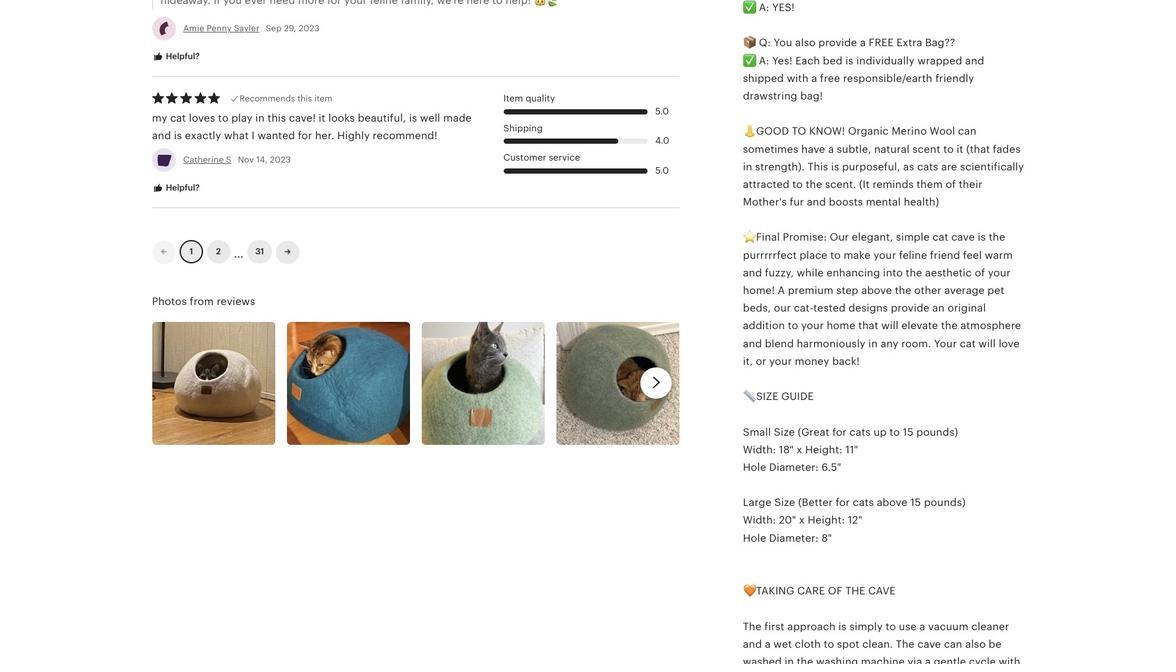 Task type: vqa. For each thing, say whether or not it's contained in the screenshot.
the to within the "my cat loves to play in this cave! it looks beautiful, is well made and is exactly what I wanted for her. Highly recommend!"
yes



Task type: describe. For each thing, give the bounding box(es) containing it.
18"
[[779, 445, 794, 456]]

health)
[[904, 197, 940, 208]]

your
[[935, 338, 958, 349]]

that
[[859, 321, 879, 332]]

and inside 👃good to know! organic merino wool can sometimes have a subtle, natural scent to it (that fades in strength). this is purposeful, as cats are scientifically attracted to the scent. (it reminds them of their mother's fur and boosts mental health)
[[808, 197, 827, 208]]

looks
[[329, 112, 355, 123]]

original
[[948, 303, 987, 314]]

6.5"
[[822, 462, 842, 473]]

mother's
[[743, 197, 787, 208]]

a: for yes!
[[759, 55, 770, 66]]

to up are
[[944, 144, 954, 155]]

her.
[[315, 130, 335, 141]]

wet
[[774, 639, 793, 650]]

recommend!
[[373, 130, 438, 141]]

x for 20"
[[800, 515, 805, 527]]

a left the wet
[[765, 639, 771, 650]]

atmosphere
[[961, 321, 1022, 332]]

step
[[837, 285, 859, 296]]

gentle
[[934, 657, 967, 665]]

width: for width: 18" x height: 11"
[[743, 445, 777, 456]]

each
[[796, 55, 821, 66]]

drawstring
[[743, 90, 798, 102]]

cats for up
[[850, 427, 871, 438]]

2
[[216, 247, 221, 257]]

to inside my cat loves to play in this cave! it looks beautiful, is well made and is exactly what i wanted for her. highly recommend!
[[218, 112, 229, 123]]

them
[[917, 179, 944, 190]]

0 vertical spatial 15
[[904, 427, 914, 438]]

large
[[743, 498, 772, 509]]

of
[[829, 586, 843, 597]]

1 vertical spatial 15
[[911, 498, 922, 509]]

use
[[900, 622, 917, 633]]

back!
[[833, 356, 860, 367]]

a right via
[[926, 657, 932, 665]]

this inside my cat loves to play in this cave! it looks beautiful, is well made and is exactly what i wanted for her. highly recommend!
[[268, 112, 286, 123]]

📏size
[[743, 392, 779, 403]]

be
[[989, 639, 1002, 650]]

amie penny sayler sep 29, 2023
[[183, 24, 320, 33]]

diameter: for 6.5"
[[770, 462, 819, 473]]

a inside 👃good to know! organic merino wool can sometimes have a subtle, natural scent to it (that fades in strength). this is purposeful, as cats are scientifically attracted to the scent. (it reminds them of their mother's fur and boosts mental health)
[[829, 144, 835, 155]]

play
[[232, 112, 253, 123]]

promise:
[[783, 232, 827, 243]]

friend
[[931, 250, 961, 261]]

is inside 👃good to know! organic merino wool can sometimes have a subtle, natural scent to it (that fades in strength). this is purposeful, as cats are scientifically attracted to the scent. (it reminds them of their mother's fur and boosts mental health)
[[832, 161, 840, 172]]

and inside my cat loves to play in this cave! it looks beautiful, is well made and is exactly what i wanted for her. highly recommend!
[[152, 130, 171, 141]]

clean.
[[863, 639, 894, 650]]

guide
[[782, 392, 814, 403]]

what
[[224, 130, 249, 141]]

hole for hole diameter: 6.5"
[[743, 462, 767, 473]]

cave
[[869, 586, 896, 597]]

beds,
[[743, 303, 772, 314]]

fur
[[790, 197, 805, 208]]

20"
[[779, 515, 797, 527]]

hole diameter: 8"
[[743, 533, 833, 544]]

0 vertical spatial pounds)
[[917, 427, 959, 438]]

✅ for ✅ a: yes! each bed is individually wrapped and shipped with a free responsible/earth friendly drawstring bag!
[[743, 55, 757, 66]]

my cat loves to play in this cave! it looks beautiful, is well made and is exactly what i wanted for her. highly recommend!
[[152, 112, 472, 141]]

cave!
[[289, 112, 316, 123]]

catherine
[[183, 155, 224, 165]]

hole for hole diameter: 8"
[[743, 533, 767, 544]]

⭐final promise: our elegant, simple cat cave is the purrrrrfect place to make your feline friend feel warm and fuzzy, while enhancing into the aesthetic of your home! a premium step above the other average pet beds, our cat-tested designs provide an original addition to your home that will elevate the atmosphere and blend harmoniously in any room. your cat will love it, or your money back!
[[743, 232, 1022, 367]]

feline
[[900, 250, 928, 261]]

for for small
[[833, 427, 847, 438]]

a inside ✅ a: yes! each bed is individually wrapped and shipped with a free responsible/earth friendly drawstring bag!
[[812, 73, 818, 84]]

yes!
[[773, 2, 795, 13]]

scent
[[913, 144, 941, 155]]

provide inside ⭐final promise: our elegant, simple cat cave is the purrrrrfect place to make your feline friend feel warm and fuzzy, while enhancing into the aesthetic of your home! a premium step above the other average pet beds, our cat-tested designs provide an original addition to your home that will elevate the atmosphere and blend harmoniously in any room. your cat will love it, or your money back!
[[891, 303, 930, 314]]

a
[[778, 285, 786, 296]]

q:
[[759, 37, 771, 48]]

(it
[[860, 179, 870, 190]]

made
[[444, 112, 472, 123]]

in inside my cat loves to play in this cave! it looks beautiful, is well made and is exactly what i wanted for her. highly recommend!
[[256, 112, 265, 123]]

your down warm
[[989, 268, 1011, 279]]

their
[[960, 179, 983, 190]]

a left "free"
[[861, 37, 867, 48]]

premium
[[788, 285, 834, 296]]

mental
[[867, 197, 902, 208]]

it inside 👃good to know! organic merino wool can sometimes have a subtle, natural scent to it (that fades in strength). this is purposeful, as cats are scientifically attracted to the scent. (it reminds them of their mother's fur and boosts mental health)
[[957, 144, 964, 155]]

my
[[152, 112, 167, 123]]

individually
[[857, 55, 915, 66]]

⭐final
[[743, 232, 781, 243]]

width: for width: 20" x height: 12"
[[743, 515, 777, 527]]

👃good to know! organic merino wool can sometimes have a subtle, natural scent to it (that fades in strength). this is purposeful, as cats are scientifically attracted to the scent. (it reminds them of their mother's fur and boosts mental health)
[[743, 126, 1025, 208]]

money
[[795, 356, 830, 367]]

customer
[[504, 152, 547, 163]]

size for small
[[774, 427, 795, 438]]

11"
[[846, 445, 859, 456]]

reviews
[[217, 296, 255, 307]]

spot
[[838, 639, 860, 650]]

home
[[827, 321, 856, 332]]

height: for 11"
[[806, 445, 843, 456]]

height: for 12"
[[808, 515, 846, 527]]

warm
[[985, 250, 1014, 261]]

12"
[[848, 515, 863, 527]]

can inside "the first approach is simply to use a vacuum cleaner and a wet cloth to spot clean. the cave can also be washed in the washing machine via a gentle cycle wi"
[[945, 639, 963, 650]]

first
[[765, 622, 785, 633]]

size for large
[[775, 498, 796, 509]]

other
[[915, 285, 942, 296]]

to left use
[[886, 622, 897, 633]]

for for large
[[836, 498, 850, 509]]

penny
[[207, 24, 232, 33]]

cycle
[[970, 657, 997, 665]]

0 horizontal spatial also
[[796, 37, 816, 48]]

bag??
[[926, 37, 956, 48]]

in inside "the first approach is simply to use a vacuum cleaner and a wet cloth to spot clean. the cave can also be washed in the washing machine via a gentle cycle wi"
[[785, 657, 795, 665]]

2 link
[[207, 241, 230, 264]]

(that
[[967, 144, 991, 155]]

the inside "the first approach is simply to use a vacuum cleaner and a wet cloth to spot clean. the cave can also be washed in the washing machine via a gentle cycle wi"
[[797, 657, 814, 665]]

amie penny sayler link
[[183, 24, 260, 33]]

0 horizontal spatial will
[[882, 321, 899, 332]]

is left exactly
[[174, 130, 182, 141]]

hole diameter: 6.5"
[[743, 462, 842, 473]]

width: 20" x height: 12"
[[743, 515, 863, 527]]

sometimes
[[743, 144, 799, 155]]

s
[[226, 155, 232, 165]]

helpful? button for catherine s nov 14, 2023
[[142, 176, 210, 200]]

place
[[800, 250, 828, 261]]

boosts
[[829, 197, 864, 208]]

the inside 👃good to know! organic merino wool can sometimes have a subtle, natural scent to it (that fades in strength). this is purposeful, as cats are scientifically attracted to the scent. (it reminds them of their mother's fur and boosts mental health)
[[806, 179, 823, 190]]

1 horizontal spatial the
[[897, 639, 915, 650]]

wanted
[[258, 130, 295, 141]]

to right up
[[890, 427, 901, 438]]

quality
[[526, 93, 555, 104]]

extra
[[897, 37, 923, 48]]

the down 'feline'
[[906, 268, 923, 279]]



Task type: locate. For each thing, give the bounding box(es) containing it.
diameter: down 20"
[[770, 533, 819, 544]]

2 diameter: from the top
[[770, 533, 819, 544]]

1 a: from the top
[[759, 2, 770, 13]]

are
[[942, 161, 958, 172]]

a: inside ✅ a: yes! each bed is individually wrapped and shipped with a free responsible/earth friendly drawstring bag!
[[759, 55, 770, 66]]

2 size from the top
[[775, 498, 796, 509]]

0 vertical spatial cat
[[170, 112, 186, 123]]

✅ left yes!
[[743, 2, 757, 13]]

this up wanted
[[268, 112, 286, 123]]

0 horizontal spatial provide
[[819, 37, 858, 48]]

width: down large
[[743, 515, 777, 527]]

2023 right 29,
[[299, 24, 320, 33]]

for up 12"
[[836, 498, 850, 509]]

✅
[[743, 2, 757, 13], [743, 55, 757, 66]]

and up it,
[[743, 338, 763, 349]]

merino
[[892, 126, 928, 137]]

provide up bed
[[819, 37, 858, 48]]

for
[[298, 130, 312, 141], [833, 427, 847, 438], [836, 498, 850, 509]]

also inside "the first approach is simply to use a vacuum cleaner and a wet cloth to spot clean. the cave can also be washed in the washing machine via a gentle cycle wi"
[[966, 639, 987, 650]]

the down use
[[897, 639, 915, 650]]

elevate
[[902, 321, 939, 332]]

helpful? down amie
[[164, 52, 200, 61]]

is left well
[[409, 112, 417, 123]]

a: left yes!
[[759, 2, 770, 13]]

with
[[787, 73, 809, 84]]

cat right 'your'
[[960, 338, 976, 349]]

0 horizontal spatial 2023
[[270, 155, 291, 165]]

photos from reviews
[[152, 296, 255, 307]]

helpful? for amie penny sayler sep 29, 2023
[[164, 52, 200, 61]]

diameter: down "width: 18" x height: 11""
[[770, 462, 819, 473]]

item quality
[[504, 93, 555, 104]]

1 horizontal spatial also
[[966, 639, 987, 650]]

1 helpful? button from the top
[[142, 45, 210, 69]]

✅ down 📦 at the top of the page
[[743, 55, 757, 66]]

cloth
[[795, 639, 821, 650]]

width: down small
[[743, 445, 777, 456]]

0 vertical spatial of
[[946, 179, 957, 190]]

while
[[797, 268, 824, 279]]

for inside my cat loves to play in this cave! it looks beautiful, is well made and is exactly what i wanted for her. highly recommend!
[[298, 130, 312, 141]]

the
[[846, 586, 866, 597]]

to up 'fur'
[[793, 179, 803, 190]]

and up the home!
[[743, 268, 763, 279]]

1 horizontal spatial cave
[[952, 232, 976, 243]]

loves
[[189, 112, 215, 123]]

scientifically
[[961, 161, 1025, 172]]

nov
[[238, 155, 254, 165]]

and inside ✅ a: yes! each bed is individually wrapped and shipped with a free responsible/earth friendly drawstring bag!
[[966, 55, 985, 66]]

small
[[743, 427, 772, 438]]

2023
[[299, 24, 320, 33], [270, 155, 291, 165]]

1 vertical spatial provide
[[891, 303, 930, 314]]

to
[[793, 126, 807, 137]]

1 vertical spatial a:
[[759, 55, 770, 66]]

make
[[844, 250, 871, 261]]

our
[[774, 303, 791, 314]]

2 helpful? button from the top
[[142, 176, 210, 200]]

0 vertical spatial width:
[[743, 445, 777, 456]]

1 vertical spatial pounds)
[[925, 498, 966, 509]]

5.0 up 4.0
[[656, 106, 669, 116]]

organic
[[849, 126, 889, 137]]

1 vertical spatial x
[[800, 515, 805, 527]]

2 width: from the top
[[743, 515, 777, 527]]

to up "washing"
[[824, 639, 835, 650]]

5.0 for item quality
[[656, 106, 669, 116]]

and up washed
[[743, 639, 763, 650]]

shipping
[[504, 123, 543, 133]]

bed
[[823, 55, 843, 66]]

simple
[[897, 232, 930, 243]]

a right have
[[829, 144, 835, 155]]

1 vertical spatial height:
[[808, 515, 846, 527]]

also up cycle
[[966, 639, 987, 650]]

home!
[[743, 285, 776, 296]]

2 helpful? from the top
[[164, 183, 200, 193]]

is up spot
[[839, 622, 847, 633]]

👃good
[[743, 126, 790, 137]]

for down cave!
[[298, 130, 312, 141]]

0 vertical spatial size
[[774, 427, 795, 438]]

0 vertical spatial the
[[743, 622, 762, 633]]

a
[[861, 37, 867, 48], [812, 73, 818, 84], [829, 144, 835, 155], [920, 622, 926, 633], [765, 639, 771, 650], [926, 657, 932, 665]]

…
[[234, 242, 244, 262]]

31 link
[[248, 241, 272, 264]]

cats up 11" at the right bottom of page
[[850, 427, 871, 438]]

1 vertical spatial hole
[[743, 533, 767, 544]]

0 vertical spatial x
[[797, 445, 803, 456]]

2 ✅ from the top
[[743, 55, 757, 66]]

1 vertical spatial this
[[268, 112, 286, 123]]

highly
[[337, 130, 370, 141]]

1 vertical spatial width:
[[743, 515, 777, 527]]

the down into
[[896, 285, 912, 296]]

1 vertical spatial diameter:
[[770, 533, 819, 544]]

1 vertical spatial cats
[[850, 427, 871, 438]]

service
[[549, 152, 581, 163]]

and down my
[[152, 130, 171, 141]]

0 vertical spatial above
[[862, 285, 893, 296]]

this left item
[[298, 94, 312, 104]]

1 ✅ from the top
[[743, 2, 757, 13]]

to down "our"
[[831, 250, 841, 261]]

1 vertical spatial above
[[877, 498, 908, 509]]

x right 20"
[[800, 515, 805, 527]]

1 vertical spatial ✅
[[743, 55, 757, 66]]

1
[[189, 247, 193, 257]]

1 horizontal spatial cat
[[933, 232, 949, 243]]

into
[[884, 268, 903, 279]]

1 vertical spatial cave
[[918, 639, 942, 650]]

0 vertical spatial a:
[[759, 2, 770, 13]]

0 vertical spatial helpful?
[[164, 52, 200, 61]]

0 vertical spatial helpful? button
[[142, 45, 210, 69]]

1 5.0 from the top
[[656, 106, 669, 116]]

height: up 6.5"
[[806, 445, 843, 456]]

0 vertical spatial also
[[796, 37, 816, 48]]

it left (that
[[957, 144, 964, 155]]

1 helpful? from the top
[[164, 52, 200, 61]]

1 vertical spatial will
[[979, 338, 996, 349]]

2 hole from the top
[[743, 533, 767, 544]]

above
[[862, 285, 893, 296], [877, 498, 908, 509]]

x right 18"
[[797, 445, 803, 456]]

2023 right 14,
[[270, 155, 291, 165]]

0 vertical spatial hole
[[743, 462, 767, 473]]

in up attracted
[[743, 161, 753, 172]]

is up the feel
[[978, 232, 987, 243]]

helpful? button down 'catherine'
[[142, 176, 210, 200]]

your down blend
[[770, 356, 793, 367]]

can inside 👃good to know! organic merino wool can sometimes have a subtle, natural scent to it (that fades in strength). this is purposeful, as cats are scientifically attracted to the scent. (it reminds them of their mother's fur and boosts mental health)
[[959, 126, 977, 137]]

0 vertical spatial cats
[[918, 161, 939, 172]]

0 vertical spatial diameter:
[[770, 462, 819, 473]]

1 vertical spatial size
[[775, 498, 796, 509]]

2 vertical spatial cats
[[853, 498, 875, 509]]

is inside "the first approach is simply to use a vacuum cleaner and a wet cloth to spot clean. the cave can also be washed in the washing machine via a gentle cycle wi"
[[839, 622, 847, 633]]

1 vertical spatial 2023
[[270, 155, 291, 165]]

to
[[218, 112, 229, 123], [944, 144, 954, 155], [793, 179, 803, 190], [831, 250, 841, 261], [788, 321, 799, 332], [890, 427, 901, 438], [886, 622, 897, 633], [824, 639, 835, 650]]

to down cat-
[[788, 321, 799, 332]]

0 horizontal spatial it
[[319, 112, 326, 123]]

1 horizontal spatial this
[[298, 94, 312, 104]]

0 vertical spatial 2023
[[299, 24, 320, 33]]

it,
[[743, 356, 753, 367]]

is inside ⭐final promise: our elegant, simple cat cave is the purrrrrfect place to make your feline friend feel warm and fuzzy, while enhancing into the aesthetic of your home! a premium step above the other average pet beds, our cat-tested designs provide an original addition to your home that will elevate the atmosphere and blend harmoniously in any room. your cat will love it, or your money back!
[[978, 232, 987, 243]]

the up warm
[[989, 232, 1006, 243]]

1 vertical spatial cat
[[933, 232, 949, 243]]

your down cat-
[[802, 321, 824, 332]]

can up (that
[[959, 126, 977, 137]]

above inside ⭐final promise: our elegant, simple cat cave is the purrrrrfect place to make your feline friend feel warm and fuzzy, while enhancing into the aesthetic of your home! a premium step above the other average pet beds, our cat-tested designs provide an original addition to your home that will elevate the atmosphere and blend harmoniously in any room. your cat will love it, or your money back!
[[862, 285, 893, 296]]

the up 'your'
[[942, 321, 958, 332]]

1 vertical spatial the
[[897, 639, 915, 650]]

cat right my
[[170, 112, 186, 123]]

✅ inside ✅ a: yes! each bed is individually wrapped and shipped with a free responsible/earth friendly drawstring bag!
[[743, 55, 757, 66]]

cave up via
[[918, 639, 942, 650]]

will up the any
[[882, 321, 899, 332]]

have
[[802, 144, 826, 155]]

diameter: for 8"
[[770, 533, 819, 544]]

room.
[[902, 338, 932, 349]]

size up 18"
[[774, 427, 795, 438]]

1 horizontal spatial 2023
[[299, 24, 320, 33]]

and inside "the first approach is simply to use a vacuum cleaner and a wet cloth to spot clean. the cave can also be washed in the washing machine via a gentle cycle wi"
[[743, 639, 763, 650]]

is right bed
[[846, 55, 854, 66]]

📦
[[743, 37, 757, 48]]

1 vertical spatial can
[[945, 639, 963, 650]]

i
[[252, 130, 255, 141]]

0 vertical spatial for
[[298, 130, 312, 141]]

0 horizontal spatial cave
[[918, 639, 942, 650]]

1 diameter: from the top
[[770, 462, 819, 473]]

cave up the feel
[[952, 232, 976, 243]]

shipped
[[743, 73, 784, 84]]

cat inside my cat loves to play in this cave! it looks beautiful, is well made and is exactly what i wanted for her. highly recommend!
[[170, 112, 186, 123]]

and
[[966, 55, 985, 66], [152, 130, 171, 141], [808, 197, 827, 208], [743, 268, 763, 279], [743, 338, 763, 349], [743, 639, 763, 650]]

simply
[[850, 622, 883, 633]]

can up gentle
[[945, 639, 963, 650]]

yes!
[[773, 55, 793, 66]]

1 horizontal spatial of
[[975, 268, 986, 279]]

of
[[946, 179, 957, 190], [975, 268, 986, 279]]

the first approach is simply to use a vacuum cleaner and a wet cloth to spot clean. the cave can also be washed in the washing machine via a gentle cycle wi
[[743, 622, 1021, 665]]

cats up 12"
[[853, 498, 875, 509]]

1 link
[[179, 241, 203, 264]]

large size (better for cats above 15 pounds)
[[743, 498, 966, 509]]

provide up the elevate
[[891, 303, 930, 314]]

1 vertical spatial for
[[833, 427, 847, 438]]

the down 'cloth'
[[797, 657, 814, 665]]

in
[[256, 112, 265, 123], [743, 161, 753, 172], [869, 338, 878, 349], [785, 657, 795, 665]]

this
[[808, 161, 829, 172]]

helpful? button down amie
[[142, 45, 210, 69]]

2 vertical spatial cat
[[960, 338, 976, 349]]

31
[[255, 247, 264, 257]]

of inside 👃good to know! organic merino wool can sometimes have a subtle, natural scent to it (that fades in strength). this is purposeful, as cats are scientifically attracted to the scent. (it reminds them of their mother's fur and boosts mental health)
[[946, 179, 957, 190]]

also up each on the top of page
[[796, 37, 816, 48]]

and right 'fur'
[[808, 197, 827, 208]]

✅ a: yes! each bed is individually wrapped and shipped with a free responsible/earth friendly drawstring bag!
[[743, 55, 985, 102]]

15
[[904, 427, 914, 438], [911, 498, 922, 509]]

4.0
[[656, 136, 670, 146]]

purrrrrfect
[[743, 250, 797, 261]]

your up into
[[874, 250, 897, 261]]

to left "play"
[[218, 112, 229, 123]]

will down atmosphere
[[979, 338, 996, 349]]

also
[[796, 37, 816, 48], [966, 639, 987, 650]]

is inside ✅ a: yes! each bed is individually wrapped and shipped with a free responsible/earth friendly drawstring bag!
[[846, 55, 854, 66]]

amie
[[183, 24, 204, 33]]

✅ for ✅ a: yes!
[[743, 2, 757, 13]]

cave inside ⭐final promise: our elegant, simple cat cave is the purrrrrfect place to make your feline friend feel warm and fuzzy, while enhancing into the aesthetic of your home! a premium step above the other average pet beds, our cat-tested designs provide an original addition to your home that will elevate the atmosphere and blend harmoniously in any room. your cat will love it, or your money back!
[[952, 232, 976, 243]]

exactly
[[185, 130, 221, 141]]

0 vertical spatial it
[[319, 112, 326, 123]]

2 5.0 from the top
[[656, 165, 669, 176]]

in inside ⭐final promise: our elegant, simple cat cave is the purrrrrfect place to make your feline friend feel warm and fuzzy, while enhancing into the aesthetic of your home! a premium step above the other average pet beds, our cat-tested designs provide an original addition to your home that will elevate the atmosphere and blend harmoniously in any room. your cat will love it, or your money back!
[[869, 338, 878, 349]]

via
[[908, 657, 923, 665]]

1 horizontal spatial it
[[957, 144, 964, 155]]

1 horizontal spatial provide
[[891, 303, 930, 314]]

0 vertical spatial provide
[[819, 37, 858, 48]]

helpful? button for amie penny sayler sep 29, 2023
[[142, 45, 210, 69]]

for up 11" at the right bottom of page
[[833, 427, 847, 438]]

size up 20"
[[775, 498, 796, 509]]

in right "play"
[[256, 112, 265, 123]]

0 vertical spatial height:
[[806, 445, 843, 456]]

of down the feel
[[975, 268, 986, 279]]

0 vertical spatial 5.0
[[656, 106, 669, 116]]

cats down the scent
[[918, 161, 939, 172]]

5.0 for customer service
[[656, 165, 669, 176]]

as
[[904, 161, 915, 172]]

0 vertical spatial can
[[959, 126, 977, 137]]

catherine s link
[[183, 155, 232, 165]]

0 vertical spatial will
[[882, 321, 899, 332]]

feel
[[964, 250, 983, 261]]

height: up 8"
[[808, 515, 846, 527]]

1 vertical spatial it
[[957, 144, 964, 155]]

1 size from the top
[[774, 427, 795, 438]]

in left the any
[[869, 338, 878, 349]]

1 vertical spatial of
[[975, 268, 986, 279]]

of inside ⭐final promise: our elegant, simple cat cave is the purrrrrfect place to make your feline friend feel warm and fuzzy, while enhancing into the aesthetic of your home! a premium step above the other average pet beds, our cat-tested designs provide an original addition to your home that will elevate the atmosphere and blend harmoniously in any room. your cat will love it, or your money back!
[[975, 268, 986, 279]]

subtle,
[[837, 144, 872, 155]]

✅ a: yes!
[[743, 2, 795, 13]]

helpful? down 'catherine'
[[164, 183, 200, 193]]

cave inside "the first approach is simply to use a vacuum cleaner and a wet cloth to spot clean. the cave can also be washed in the washing machine via a gentle cycle wi"
[[918, 639, 942, 650]]

in down the wet
[[785, 657, 795, 665]]

a: up the shipped
[[759, 55, 770, 66]]

a left free on the top of the page
[[812, 73, 818, 84]]

📏size guide
[[743, 392, 814, 403]]

hole down small
[[743, 462, 767, 473]]

cats for above
[[853, 498, 875, 509]]

1 hole from the top
[[743, 462, 767, 473]]

0 horizontal spatial of
[[946, 179, 957, 190]]

1 width: from the top
[[743, 445, 777, 456]]

2 vertical spatial for
[[836, 498, 850, 509]]

0 horizontal spatial the
[[743, 622, 762, 633]]

aesthetic
[[926, 268, 973, 279]]

it up her.
[[319, 112, 326, 123]]

a right use
[[920, 622, 926, 633]]

fuzzy,
[[765, 268, 795, 279]]

1 vertical spatial also
[[966, 639, 987, 650]]

of down are
[[946, 179, 957, 190]]

5.0 down 4.0
[[656, 165, 669, 176]]

0 horizontal spatial this
[[268, 112, 286, 123]]

cats inside 👃good to know! organic merino wool can sometimes have a subtle, natural scent to it (that fades in strength). this is purposeful, as cats are scientifically attracted to the scent. (it reminds them of their mother's fur and boosts mental health)
[[918, 161, 939, 172]]

and up 'friendly'
[[966, 55, 985, 66]]

0 horizontal spatial cat
[[170, 112, 186, 123]]

helpful? for catherine s nov 14, 2023
[[164, 183, 200, 193]]

harmoniously
[[797, 338, 866, 349]]

the down this
[[806, 179, 823, 190]]

hole down large
[[743, 533, 767, 544]]

a: for yes!
[[759, 2, 770, 13]]

the left first
[[743, 622, 762, 633]]

customer service
[[504, 152, 581, 163]]

free
[[821, 73, 841, 84]]

is right this
[[832, 161, 840, 172]]

it inside my cat loves to play in this cave! it looks beautiful, is well made and is exactly what i wanted for her. highly recommend!
[[319, 112, 326, 123]]

cat up friend on the right
[[933, 232, 949, 243]]

2 a: from the top
[[759, 55, 770, 66]]

1 horizontal spatial will
[[979, 338, 996, 349]]

machine
[[862, 657, 905, 665]]

2 horizontal spatial cat
[[960, 338, 976, 349]]

0 vertical spatial cave
[[952, 232, 976, 243]]

1 vertical spatial helpful? button
[[142, 176, 210, 200]]

in inside 👃good to know! organic merino wool can sometimes have a subtle, natural scent to it (that fades in strength). this is purposeful, as cats are scientifically attracted to the scent. (it reminds them of their mother's fur and boosts mental health)
[[743, 161, 753, 172]]

photos
[[152, 296, 187, 307]]

0 vertical spatial ✅
[[743, 2, 757, 13]]

helpful?
[[164, 52, 200, 61], [164, 183, 200, 193]]

1 vertical spatial helpful?
[[164, 183, 200, 193]]

1 vertical spatial 5.0
[[656, 165, 669, 176]]

x for 18"
[[797, 445, 803, 456]]

know!
[[810, 126, 846, 137]]

wrapped
[[918, 55, 963, 66]]

approach
[[788, 622, 836, 633]]

care
[[798, 586, 826, 597]]

0 vertical spatial this
[[298, 94, 312, 104]]



